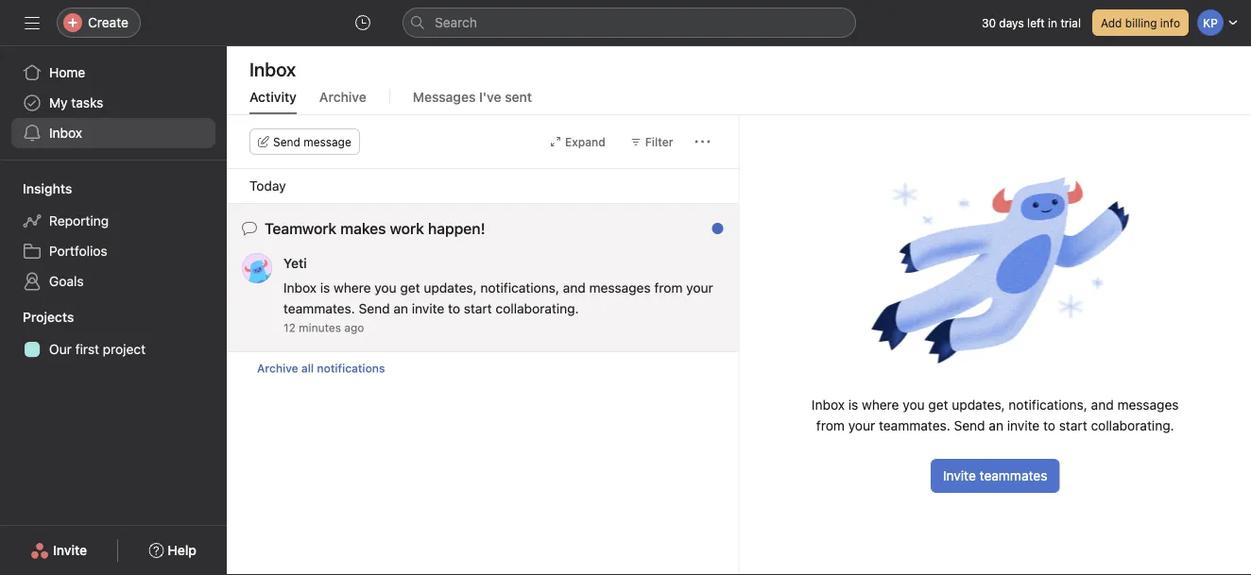 Task type: describe. For each thing, give the bounding box(es) containing it.
where inside yeti inbox is where you get updates, notifications, and messages from your teammates. send an invite to start collaborating. 12 minutes ago
[[334, 280, 371, 296]]

30 days left in trial
[[982, 16, 1082, 29]]

activity link
[[250, 89, 297, 114]]

notifications, inside inbox is where you get updates, notifications, and messages from your teammates. send an invite to start collaborating.
[[1009, 398, 1088, 413]]

invite inside inbox is where you get updates, notifications, and messages from your teammates. send an invite to start collaborating.
[[1008, 418, 1040, 434]]

reporting
[[49, 213, 109, 229]]

invite teammates button
[[931, 460, 1060, 494]]

archive all notifications button
[[227, 353, 739, 385]]

messages inside inbox is where you get updates, notifications, and messages from your teammates. send an invite to start collaborating.
[[1118, 398, 1180, 413]]

more actions image
[[695, 134, 711, 149]]

archive for archive all notifications
[[257, 362, 298, 375]]

my
[[49, 95, 68, 111]]

archive notification image
[[703, 226, 718, 241]]

reporting link
[[11, 206, 216, 236]]

history image
[[356, 15, 371, 30]]

yeti
[[284, 256, 307, 271]]

send inside yeti inbox is where you get updates, notifications, and messages from your teammates. send an invite to start collaborating. 12 minutes ago
[[359, 301, 390, 317]]

left
[[1028, 16, 1046, 29]]

first
[[75, 342, 99, 357]]

makes
[[341, 220, 386, 238]]

trial
[[1061, 16, 1082, 29]]

our
[[49, 342, 72, 357]]

teammates
[[980, 469, 1048, 484]]

home link
[[11, 58, 216, 88]]

billing
[[1126, 16, 1158, 29]]

sent
[[505, 89, 532, 105]]

notifications
[[317, 362, 385, 375]]

teammates. inside yeti inbox is where you get updates, notifications, and messages from your teammates. send an invite to start collaborating. 12 minutes ago
[[284, 301, 355, 317]]

work happen!
[[390, 220, 486, 238]]

i've
[[479, 89, 502, 105]]

tasks
[[71, 95, 103, 111]]

inbox link
[[11, 118, 216, 148]]

teamwork
[[265, 220, 337, 238]]

inbox inside inbox is where you get updates, notifications, and messages from your teammates. send an invite to start collaborating.
[[812, 398, 845, 413]]

filter
[[646, 135, 674, 148]]

invite button
[[18, 534, 99, 568]]

get inside inbox is where you get updates, notifications, and messages from your teammates. send an invite to start collaborating.
[[929, 398, 949, 413]]

your inside yeti inbox is where you get updates, notifications, and messages from your teammates. send an invite to start collaborating. 12 minutes ago
[[687, 280, 714, 296]]

my tasks link
[[11, 88, 216, 118]]

minutes
[[299, 321, 341, 335]]

invite teammates
[[944, 469, 1048, 484]]

send message button
[[250, 129, 360, 155]]

notifications, inside yeti inbox is where you get updates, notifications, and messages from your teammates. send an invite to start collaborating. 12 minutes ago
[[481, 280, 560, 296]]

insights button
[[0, 180, 72, 199]]

archive all notifications
[[257, 362, 385, 375]]

add
[[1102, 16, 1123, 29]]

to inside inbox is where you get updates, notifications, and messages from your teammates. send an invite to start collaborating.
[[1044, 418, 1056, 434]]

an inside inbox is where you get updates, notifications, and messages from your teammates. send an invite to start collaborating.
[[989, 418, 1004, 434]]

goals
[[49, 274, 84, 289]]

inbox inside yeti inbox is where you get updates, notifications, and messages from your teammates. send an invite to start collaborating. 12 minutes ago
[[284, 280, 317, 296]]

collaborating. inside yeti inbox is where you get updates, notifications, and messages from your teammates. send an invite to start collaborating. 12 minutes ago
[[496, 301, 579, 317]]

send message
[[273, 135, 352, 148]]

insights
[[23, 181, 72, 197]]

send inside inbox is where you get updates, notifications, and messages from your teammates. send an invite to start collaborating.
[[955, 418, 986, 434]]

an inside yeti inbox is where you get updates, notifications, and messages from your teammates. send an invite to start collaborating. 12 minutes ago
[[394, 301, 409, 317]]

you inside yeti inbox is where you get updates, notifications, and messages from your teammates. send an invite to start collaborating. 12 minutes ago
[[375, 280, 397, 296]]

messages i've sent
[[413, 89, 532, 105]]

goals link
[[11, 267, 216, 297]]

inbox is where you get updates, notifications, and messages from your teammates. send an invite to start collaborating.
[[812, 398, 1180, 434]]

12
[[284, 321, 296, 335]]

hide sidebar image
[[25, 15, 40, 30]]

days
[[1000, 16, 1025, 29]]

get inside yeti inbox is where you get updates, notifications, and messages from your teammates. send an invite to start collaborating. 12 minutes ago
[[400, 280, 420, 296]]

help button
[[136, 534, 209, 568]]

portfolios link
[[11, 236, 216, 267]]

projects element
[[0, 301, 227, 369]]

teammates. inside inbox is where you get updates, notifications, and messages from your teammates. send an invite to start collaborating.
[[879, 418, 951, 434]]



Task type: vqa. For each thing, say whether or not it's contained in the screenshot.
the topmost THE TEAMMATES.
yes



Task type: locate. For each thing, give the bounding box(es) containing it.
teammates.
[[284, 301, 355, 317], [879, 418, 951, 434]]

updates, down work happen!
[[424, 280, 477, 296]]

my tasks
[[49, 95, 103, 111]]

send up ago on the left bottom
[[359, 301, 390, 317]]

search
[[435, 15, 477, 30]]

0 vertical spatial invite
[[944, 469, 977, 484]]

1 horizontal spatial invite
[[944, 469, 977, 484]]

updates, inside yeti inbox is where you get updates, notifications, and messages from your teammates. send an invite to start collaborating. 12 minutes ago
[[424, 280, 477, 296]]

0 horizontal spatial teammates.
[[284, 301, 355, 317]]

our first project
[[49, 342, 146, 357]]

invite for invite
[[53, 543, 87, 559]]

activity
[[250, 89, 297, 105]]

projects
[[23, 310, 74, 325]]

0 horizontal spatial invite
[[412, 301, 445, 317]]

invite inside yeti inbox is where you get updates, notifications, and messages from your teammates. send an invite to start collaborating. 12 minutes ago
[[412, 301, 445, 317]]

1 horizontal spatial you
[[903, 398, 925, 413]]

add billing info button
[[1093, 9, 1190, 36]]

where inside inbox is where you get updates, notifications, and messages from your teammates. send an invite to start collaborating.
[[862, 398, 900, 413]]

1 vertical spatial invite
[[53, 543, 87, 559]]

0 vertical spatial get
[[400, 280, 420, 296]]

1 vertical spatial your
[[849, 418, 876, 434]]

invite for invite teammates
[[944, 469, 977, 484]]

info
[[1161, 16, 1181, 29]]

1 vertical spatial invite
[[1008, 418, 1040, 434]]

all
[[302, 362, 314, 375]]

1 horizontal spatial messages
[[1118, 398, 1180, 413]]

archive link
[[320, 89, 367, 114]]

0 horizontal spatial is
[[320, 280, 330, 296]]

ago
[[345, 321, 364, 335]]

1 vertical spatial from
[[817, 418, 845, 434]]

1 horizontal spatial to
[[1044, 418, 1056, 434]]

30
[[982, 16, 997, 29]]

and inside inbox is where you get updates, notifications, and messages from your teammates. send an invite to start collaborating.
[[1092, 398, 1115, 413]]

filter button
[[622, 129, 682, 155]]

send up the invite teammates
[[955, 418, 986, 434]]

1 horizontal spatial collaborating.
[[1092, 418, 1175, 434]]

notifications, up 'teammates'
[[1009, 398, 1088, 413]]

get down work happen!
[[400, 280, 420, 296]]

send inside button
[[273, 135, 301, 148]]

an
[[394, 301, 409, 317], [989, 418, 1004, 434]]

updates,
[[424, 280, 477, 296], [952, 398, 1006, 413]]

1 vertical spatial collaborating.
[[1092, 418, 1175, 434]]

0 vertical spatial is
[[320, 280, 330, 296]]

0 vertical spatial an
[[394, 301, 409, 317]]

inbox
[[250, 58, 296, 80], [49, 125, 82, 141], [284, 280, 317, 296], [812, 398, 845, 413]]

insights element
[[0, 172, 227, 301]]

1 vertical spatial an
[[989, 418, 1004, 434]]

today
[[250, 178, 286, 194]]

1 horizontal spatial get
[[929, 398, 949, 413]]

portfolios
[[49, 243, 107, 259]]

1 horizontal spatial teammates.
[[879, 418, 951, 434]]

0 vertical spatial start
[[464, 301, 492, 317]]

project
[[103, 342, 146, 357]]

1 vertical spatial where
[[862, 398, 900, 413]]

inbox inside the global element
[[49, 125, 82, 141]]

invite down work happen!
[[412, 301, 445, 317]]

notifications,
[[481, 280, 560, 296], [1009, 398, 1088, 413]]

archive left all
[[257, 362, 298, 375]]

0 horizontal spatial collaborating.
[[496, 301, 579, 317]]

an down teamwork makes work happen!
[[394, 301, 409, 317]]

0 vertical spatial invite
[[412, 301, 445, 317]]

from
[[655, 280, 683, 296], [817, 418, 845, 434]]

1 vertical spatial is
[[849, 398, 859, 413]]

1 vertical spatial and
[[1092, 398, 1115, 413]]

start up archive all notifications button
[[464, 301, 492, 317]]

0 horizontal spatial from
[[655, 280, 683, 296]]

yeti inbox is where you get updates, notifications, and messages from your teammates. send an invite to start collaborating. 12 minutes ago
[[284, 256, 717, 335]]

0 vertical spatial notifications,
[[481, 280, 560, 296]]

0 vertical spatial where
[[334, 280, 371, 296]]

messages
[[590, 280, 651, 296], [1118, 398, 1180, 413]]

0 vertical spatial messages
[[590, 280, 651, 296]]

0 horizontal spatial your
[[687, 280, 714, 296]]

0 horizontal spatial and
[[563, 280, 586, 296]]

1 horizontal spatial updates,
[[952, 398, 1006, 413]]

message
[[304, 135, 352, 148]]

2 horizontal spatial send
[[955, 418, 986, 434]]

messages i've sent link
[[413, 89, 532, 114]]

0 vertical spatial updates,
[[424, 280, 477, 296]]

invite
[[944, 469, 977, 484], [53, 543, 87, 559]]

expand
[[565, 135, 606, 148]]

and
[[563, 280, 586, 296], [1092, 398, 1115, 413]]

start
[[464, 301, 492, 317], [1060, 418, 1088, 434]]

2 vertical spatial send
[[955, 418, 986, 434]]

0 vertical spatial teammates.
[[284, 301, 355, 317]]

in
[[1049, 16, 1058, 29]]

1 horizontal spatial start
[[1060, 418, 1088, 434]]

1 vertical spatial messages
[[1118, 398, 1180, 413]]

invite up 'teammates'
[[1008, 418, 1040, 434]]

search button
[[403, 8, 857, 38]]

1 horizontal spatial is
[[849, 398, 859, 413]]

from inside yeti inbox is where you get updates, notifications, and messages from your teammates. send an invite to start collaborating. 12 minutes ago
[[655, 280, 683, 296]]

0 horizontal spatial to
[[448, 301, 461, 317]]

collaborating. inside inbox is where you get updates, notifications, and messages from your teammates. send an invite to start collaborating.
[[1092, 418, 1175, 434]]

get
[[400, 280, 420, 296], [929, 398, 949, 413]]

1 vertical spatial updates,
[[952, 398, 1006, 413]]

teamwork makes work happen!
[[265, 220, 486, 238]]

archive up the message
[[320, 89, 367, 105]]

1 vertical spatial start
[[1060, 418, 1088, 434]]

0 vertical spatial you
[[375, 280, 397, 296]]

0 vertical spatial your
[[687, 280, 714, 296]]

help
[[168, 543, 197, 559]]

updates, up the invite teammates
[[952, 398, 1006, 413]]

0 vertical spatial collaborating.
[[496, 301, 579, 317]]

0 vertical spatial archive
[[320, 89, 367, 105]]

send
[[273, 135, 301, 148], [359, 301, 390, 317], [955, 418, 986, 434]]

1 vertical spatial send
[[359, 301, 390, 317]]

expand button
[[542, 129, 614, 155]]

0 horizontal spatial start
[[464, 301, 492, 317]]

0 horizontal spatial where
[[334, 280, 371, 296]]

you inside inbox is where you get updates, notifications, and messages from your teammates. send an invite to start collaborating.
[[903, 398, 925, 413]]

archive for archive
[[320, 89, 367, 105]]

archive inside button
[[257, 362, 298, 375]]

1 vertical spatial to
[[1044, 418, 1056, 434]]

0 horizontal spatial notifications,
[[481, 280, 560, 296]]

to up 'teammates'
[[1044, 418, 1056, 434]]

messages inside yeti inbox is where you get updates, notifications, and messages from your teammates. send an invite to start collaborating. 12 minutes ago
[[590, 280, 651, 296]]

where
[[334, 280, 371, 296], [862, 398, 900, 413]]

1 horizontal spatial send
[[359, 301, 390, 317]]

search list box
[[403, 8, 857, 38]]

updates, inside inbox is where you get updates, notifications, and messages from your teammates. send an invite to start collaborating.
[[952, 398, 1006, 413]]

collaborating.
[[496, 301, 579, 317], [1092, 418, 1175, 434]]

global element
[[0, 46, 227, 160]]

our first project link
[[11, 335, 216, 365]]

1 horizontal spatial an
[[989, 418, 1004, 434]]

0 horizontal spatial updates,
[[424, 280, 477, 296]]

add billing info
[[1102, 16, 1181, 29]]

1 horizontal spatial where
[[862, 398, 900, 413]]

0 horizontal spatial send
[[273, 135, 301, 148]]

0 vertical spatial send
[[273, 135, 301, 148]]

1 horizontal spatial and
[[1092, 398, 1115, 413]]

to inside yeti inbox is where you get updates, notifications, and messages from your teammates. send an invite to start collaborating. 12 minutes ago
[[448, 301, 461, 317]]

1 vertical spatial get
[[929, 398, 949, 413]]

1 vertical spatial you
[[903, 398, 925, 413]]

your inside inbox is where you get updates, notifications, and messages from your teammates. send an invite to start collaborating.
[[849, 418, 876, 434]]

0 vertical spatial from
[[655, 280, 683, 296]]

1 vertical spatial archive
[[257, 362, 298, 375]]

you
[[375, 280, 397, 296], [903, 398, 925, 413]]

0 horizontal spatial invite
[[53, 543, 87, 559]]

1 vertical spatial teammates.
[[879, 418, 951, 434]]

send left the message
[[273, 135, 301, 148]]

to up archive all notifications button
[[448, 301, 461, 317]]

is
[[320, 280, 330, 296], [849, 398, 859, 413]]

create button
[[57, 8, 141, 38]]

0 vertical spatial and
[[563, 280, 586, 296]]

1 horizontal spatial notifications,
[[1009, 398, 1088, 413]]

start inside inbox is where you get updates, notifications, and messages from your teammates. send an invite to start collaborating.
[[1060, 418, 1088, 434]]

is inside inbox is where you get updates, notifications, and messages from your teammates. send an invite to start collaborating.
[[849, 398, 859, 413]]

0 horizontal spatial you
[[375, 280, 397, 296]]

notifications, up archive all notifications button
[[481, 280, 560, 296]]

messages
[[413, 89, 476, 105]]

start inside yeti inbox is where you get updates, notifications, and messages from your teammates. send an invite to start collaborating. 12 minutes ago
[[464, 301, 492, 317]]

to
[[448, 301, 461, 317], [1044, 418, 1056, 434]]

home
[[49, 65, 85, 80]]

create
[[88, 15, 129, 30]]

0 vertical spatial to
[[448, 301, 461, 317]]

0 horizontal spatial an
[[394, 301, 409, 317]]

is inside yeti inbox is where you get updates, notifications, and messages from your teammates. send an invite to start collaborating. 12 minutes ago
[[320, 280, 330, 296]]

archive
[[320, 89, 367, 105], [257, 362, 298, 375]]

get up the invite teammates
[[929, 398, 949, 413]]

0 horizontal spatial get
[[400, 280, 420, 296]]

an up the invite teammates
[[989, 418, 1004, 434]]

1 vertical spatial notifications,
[[1009, 398, 1088, 413]]

1 horizontal spatial archive
[[320, 89, 367, 105]]

start up invite teammates button
[[1060, 418, 1088, 434]]

0 horizontal spatial messages
[[590, 280, 651, 296]]

projects button
[[0, 308, 74, 327]]

and inside yeti inbox is where you get updates, notifications, and messages from your teammates. send an invite to start collaborating. 12 minutes ago
[[563, 280, 586, 296]]

invite
[[412, 301, 445, 317], [1008, 418, 1040, 434]]

1 horizontal spatial invite
[[1008, 418, 1040, 434]]

1 horizontal spatial your
[[849, 418, 876, 434]]

your
[[687, 280, 714, 296], [849, 418, 876, 434]]

1 horizontal spatial from
[[817, 418, 845, 434]]

from inside inbox is where you get updates, notifications, and messages from your teammates. send an invite to start collaborating.
[[817, 418, 845, 434]]

0 horizontal spatial archive
[[257, 362, 298, 375]]



